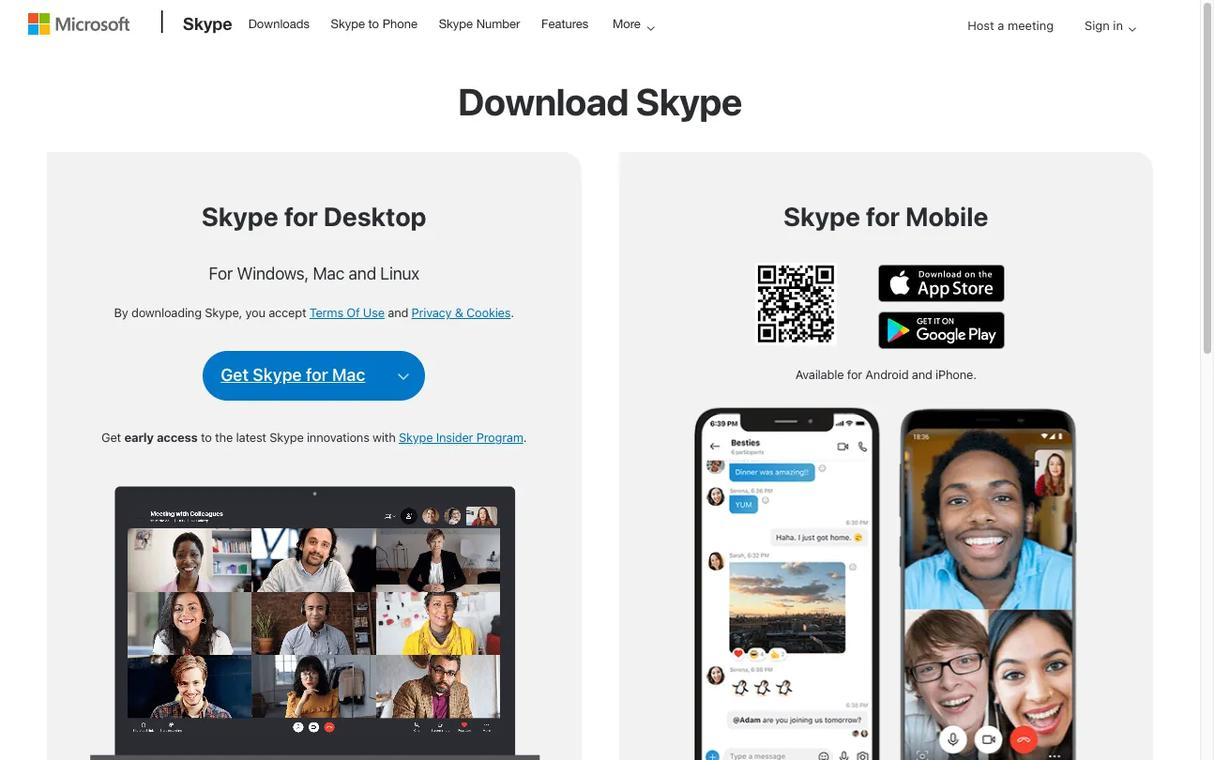 Task type: vqa. For each thing, say whether or not it's contained in the screenshot.
topmost and
yes



Task type: describe. For each thing, give the bounding box(es) containing it.
for for skype for desktop
[[284, 201, 318, 232]]

sign
[[1085, 18, 1111, 33]]

skype to phone link
[[323, 1, 426, 46]]

program
[[477, 430, 524, 445]]

skype link
[[174, 1, 238, 52]]

terms of use link
[[310, 305, 385, 320]]

get early access to the latest skype innovations with skype insider program .
[[101, 430, 527, 445]]

download skype through qr code image
[[756, 263, 838, 345]]

download on the appstore image
[[879, 265, 1006, 302]]

menu bar containing host a meeting
[[6, 2, 1168, 99]]

for
[[209, 264, 233, 284]]

accept
[[269, 305, 306, 320]]

get skype for mac link
[[221, 365, 366, 387]]

for for available for android and iphone.
[[848, 367, 863, 382]]

for inside get skype for mac link
[[306, 366, 328, 385]]

features link
[[533, 1, 597, 46]]

a
[[998, 18, 1005, 33]]

desktop
[[324, 201, 427, 232]]

0 horizontal spatial to
[[201, 430, 212, 445]]

the
[[215, 430, 233, 445]]

innovations
[[307, 430, 370, 445]]

windows,
[[237, 264, 309, 284]]

features
[[542, 17, 589, 31]]

download
[[458, 79, 629, 123]]

sign in link
[[1070, 2, 1145, 50]]

host a meeting
[[968, 18, 1054, 33]]

and for available for android and iphone.
[[912, 367, 933, 382]]

host
[[968, 18, 995, 33]]

early
[[124, 430, 154, 445]]

get skype for mac
[[221, 366, 366, 385]]

skype number link
[[431, 1, 529, 46]]

insider
[[436, 430, 474, 445]]

1 horizontal spatial to
[[369, 17, 379, 31]]

for windows, mac and linux
[[209, 264, 420, 284]]

skype to phone
[[331, 17, 418, 31]]

you
[[246, 305, 266, 320]]

with
[[373, 430, 396, 445]]

sign in
[[1085, 18, 1124, 33]]

for for skype for mobile
[[867, 201, 901, 232]]

android
[[866, 367, 909, 382]]

skype for mobile
[[784, 201, 989, 232]]

terms
[[310, 305, 344, 320]]

skype on mobile device image
[[695, 401, 1078, 761]]

linux
[[381, 264, 420, 284]]



Task type: locate. For each thing, give the bounding box(es) containing it.
0 vertical spatial and
[[349, 264, 376, 284]]

1 horizontal spatial .
[[524, 430, 527, 445]]

get for get skype for mac
[[221, 366, 249, 385]]

cookies
[[467, 305, 511, 320]]

to
[[369, 17, 379, 31], [201, 430, 212, 445]]

1 vertical spatial to
[[201, 430, 212, 445]]

0 horizontal spatial .
[[511, 305, 514, 320]]

privacy & cookies link
[[412, 305, 511, 320]]

skype number
[[439, 17, 521, 31]]

skype insider program link
[[399, 430, 524, 445]]

iphone.
[[936, 367, 977, 382]]

download skype
[[458, 79, 743, 123]]

phone
[[383, 17, 418, 31]]

skype for desktop
[[202, 201, 427, 232]]

get it on google play image
[[879, 312, 1006, 349]]

for left 'mobile'
[[867, 201, 901, 232]]

downloads link
[[240, 1, 318, 46]]

for
[[284, 201, 318, 232], [867, 201, 901, 232], [306, 366, 328, 385], [848, 367, 863, 382]]

0 vertical spatial get
[[221, 366, 249, 385]]

get up the
[[221, 366, 249, 385]]

and for for windows, mac and linux
[[349, 264, 376, 284]]

and
[[349, 264, 376, 284], [388, 305, 409, 320], [912, 367, 933, 382]]

to left the phone
[[369, 17, 379, 31]]

of
[[347, 305, 360, 320]]

0 vertical spatial .
[[511, 305, 514, 320]]

skype
[[183, 13, 233, 34], [331, 17, 365, 31], [439, 17, 473, 31], [636, 79, 743, 123], [202, 201, 279, 232], [784, 201, 861, 232], [253, 366, 302, 385], [270, 430, 304, 445], [399, 430, 433, 445]]

0 vertical spatial to
[[369, 17, 379, 31]]

get
[[221, 366, 249, 385], [101, 430, 121, 445]]

. for privacy & cookies
[[511, 305, 514, 320]]

and left iphone.
[[912, 367, 933, 382]]

downloading
[[131, 305, 202, 320]]

mac up innovations
[[332, 366, 366, 385]]

and right use
[[388, 305, 409, 320]]

host a meeting link
[[953, 2, 1069, 50]]

access
[[157, 430, 198, 445]]

more
[[613, 17, 641, 31]]

downloads
[[249, 17, 310, 31]]

1 horizontal spatial get
[[221, 366, 249, 385]]

0 vertical spatial mac
[[313, 264, 345, 284]]

by
[[114, 305, 128, 320]]

1 vertical spatial get
[[101, 430, 121, 445]]

skype,
[[205, 305, 242, 320]]

0 horizontal spatial and
[[349, 264, 376, 284]]

to left the
[[201, 430, 212, 445]]

1 horizontal spatial and
[[388, 305, 409, 320]]

available
[[796, 367, 844, 382]]

number
[[477, 17, 521, 31]]

1 vertical spatial mac
[[332, 366, 366, 385]]

0 horizontal spatial get
[[101, 430, 121, 445]]

available for android and iphone.
[[796, 367, 977, 382]]

. right &
[[511, 305, 514, 320]]

privacy
[[412, 305, 452, 320]]

latest
[[236, 430, 267, 445]]

. for skype insider program
[[524, 430, 527, 445]]

1 vertical spatial .
[[524, 430, 527, 445]]

arrow down image
[[1122, 18, 1145, 40]]

for left android
[[848, 367, 863, 382]]

get for get early access to the latest skype innovations with skype insider program .
[[101, 430, 121, 445]]

and left linux
[[349, 264, 376, 284]]

&
[[455, 305, 464, 320]]

for up for windows, mac and linux
[[284, 201, 318, 232]]

microsoft image
[[28, 13, 130, 35]]

mac up terms
[[313, 264, 345, 284]]

mac
[[313, 264, 345, 284], [332, 366, 366, 385]]

2 horizontal spatial and
[[912, 367, 933, 382]]

2 vertical spatial and
[[912, 367, 933, 382]]

more button
[[601, 1, 670, 47]]

in
[[1114, 18, 1124, 33]]

by downloading skype, you accept terms of use and privacy & cookies .
[[114, 305, 514, 320]]

.
[[511, 305, 514, 320], [524, 430, 527, 445]]

use
[[363, 305, 385, 320]]

mobile
[[906, 201, 989, 232]]

for up get early access to the latest skype innovations with skype insider program .
[[306, 366, 328, 385]]

menu bar
[[6, 2, 1168, 99]]

1 vertical spatial and
[[388, 305, 409, 320]]

meeting
[[1008, 18, 1054, 33]]

. right insider
[[524, 430, 527, 445]]

get left early
[[101, 430, 121, 445]]



